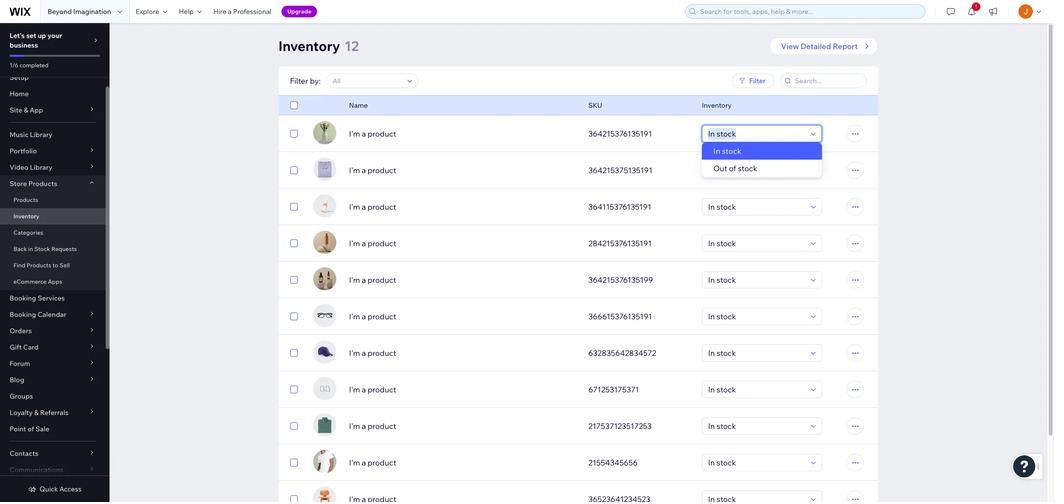 Task type: vqa. For each thing, say whether or not it's contained in the screenshot.
tenth I'm a product button
yes



Task type: describe. For each thing, give the bounding box(es) containing it.
completed
[[20, 62, 49, 69]]

12
[[345, 38, 359, 54]]

ecommerce
[[13, 278, 47, 285]]

list box containing in stock
[[702, 142, 823, 177]]

i'm a product for 364215376135199
[[349, 275, 397, 285]]

product for 364215376135191
[[368, 129, 397, 138]]

beyond
[[48, 7, 72, 16]]

i'm a product for 632835642834572
[[349, 348, 397, 358]]

1/6
[[10, 62, 18, 69]]

a for 364215376135199
[[362, 275, 366, 285]]

stock inside the in stock option
[[723, 146, 742, 156]]

select field for 632835642834572
[[706, 345, 809, 361]]

a for 632835642834572
[[362, 348, 366, 358]]

i'm for 284215376135191
[[349, 239, 360, 248]]

& for loyalty
[[34, 408, 39, 417]]

let's
[[10, 31, 25, 40]]

contacts button
[[0, 445, 106, 462]]

364115376135191
[[589, 202, 652, 212]]

sell
[[60, 262, 70, 269]]

select field for 364215376135199
[[706, 272, 809, 288]]

loyalty & referrals button
[[0, 404, 106, 421]]

i'm a product button for 21554345656
[[349, 457, 577, 468]]

name
[[349, 101, 368, 110]]

music library link
[[0, 126, 106, 143]]

filter button
[[733, 74, 775, 88]]

671253175371
[[589, 385, 640, 394]]

groups link
[[0, 388, 106, 404]]

inventory link
[[0, 208, 106, 225]]

217537123517253
[[589, 421, 652, 431]]

product for 364215376135199
[[368, 275, 397, 285]]

stock
[[34, 245, 50, 252]]

find products to sell link
[[0, 257, 106, 274]]

upgrade
[[288, 8, 312, 15]]

i'm a product button for 632835642834572
[[349, 347, 577, 359]]

i'm a product button for 217537123517253
[[349, 420, 577, 432]]

store products button
[[0, 176, 106, 192]]

a for 671253175371
[[362, 385, 366, 394]]

a for 366615376135191
[[362, 312, 366, 321]]

product for 364115376135191
[[368, 202, 397, 212]]

select field for 366615376135191
[[706, 308, 809, 325]]

of for out
[[730, 163, 737, 173]]

i'm a product for 217537123517253
[[349, 421, 397, 431]]

out
[[714, 163, 728, 173]]

Search... field
[[793, 74, 864, 88]]

orders button
[[0, 323, 106, 339]]

364215375135191
[[589, 165, 653, 175]]

select field for 364115376135191
[[706, 199, 809, 215]]

to
[[53, 262, 58, 269]]

products link
[[0, 192, 106, 208]]

1 vertical spatial stock
[[738, 163, 758, 173]]

contacts
[[10, 449, 38, 458]]

back in stock requests
[[13, 245, 77, 252]]

Search for tools, apps, help & more... field
[[698, 5, 923, 18]]

0 vertical spatial inventory
[[279, 38, 340, 54]]

communications
[[10, 465, 64, 474]]

i'm a product button for 364215376135199
[[349, 274, 577, 286]]

a for 284215376135191
[[362, 239, 366, 248]]

home link
[[0, 86, 106, 102]]

card
[[23, 343, 39, 352]]

setup
[[10, 73, 29, 82]]

sale
[[36, 425, 49, 433]]

products for find
[[27, 262, 51, 269]]

find products to sell
[[13, 262, 70, 269]]

select field for 364215375135191
[[706, 162, 809, 178]]

in
[[28, 245, 33, 252]]

blog
[[10, 376, 24, 384]]

i'm a product for 21554345656
[[349, 458, 397, 467]]

portfolio button
[[0, 143, 106, 159]]

632835642834572
[[589, 348, 657, 358]]

upgrade button
[[282, 6, 317, 17]]

product for 366615376135191
[[368, 312, 397, 321]]

i'm for 21554345656
[[349, 458, 360, 467]]

point of sale link
[[0, 421, 106, 437]]

366615376135191
[[589, 312, 653, 321]]

explore
[[136, 7, 159, 16]]

portfolio
[[10, 147, 37, 155]]

your
[[48, 31, 62, 40]]

loyalty
[[10, 408, 33, 417]]

quick access button
[[28, 485, 82, 493]]

i'm for 364215376135191
[[349, 129, 360, 138]]

ecommerce apps
[[13, 278, 62, 285]]

in stock
[[714, 146, 742, 156]]

detailed
[[801, 41, 832, 51]]

music
[[10, 130, 28, 139]]

1/6 completed
[[10, 62, 49, 69]]

booking calendar
[[10, 310, 66, 319]]

services
[[38, 294, 65, 302]]

select field for 217537123517253
[[706, 418, 809, 434]]

product for 217537123517253
[[368, 421, 397, 431]]

i'm a product for 366615376135191
[[349, 312, 397, 321]]

point of sale
[[10, 425, 49, 433]]

beyond imagination
[[48, 7, 111, 16]]

referrals
[[40, 408, 69, 417]]

library for music library
[[30, 130, 52, 139]]

sidebar element
[[0, 23, 110, 502]]

categories link
[[0, 225, 106, 241]]

imagination
[[73, 7, 111, 16]]

help button
[[173, 0, 208, 23]]

hire a professional link
[[208, 0, 277, 23]]

i'm a product button for 364215375135191
[[349, 164, 577, 176]]

let's set up your business
[[10, 31, 62, 50]]

filter by:
[[290, 76, 321, 86]]



Task type: locate. For each thing, give the bounding box(es) containing it.
1 i'm a product from the top
[[349, 129, 397, 138]]

3 select field from the top
[[706, 199, 809, 215]]

library
[[30, 130, 52, 139], [30, 163, 52, 172]]

of left sale
[[28, 425, 34, 433]]

i'm a product for 364115376135191
[[349, 202, 397, 212]]

product for 671253175371
[[368, 385, 397, 394]]

library up portfolio dropdown button
[[30, 130, 52, 139]]

21554345656
[[589, 458, 638, 467]]

of inside list box
[[730, 163, 737, 173]]

site & app button
[[0, 102, 106, 118]]

2 vertical spatial inventory
[[13, 213, 39, 220]]

1 library from the top
[[30, 130, 52, 139]]

7 i'm a product button from the top
[[349, 347, 577, 359]]

by:
[[310, 76, 321, 86]]

&
[[24, 106, 28, 114], [34, 408, 39, 417]]

app
[[30, 106, 43, 114]]

Select field
[[706, 126, 809, 142], [706, 162, 809, 178], [706, 199, 809, 215], [706, 235, 809, 251], [706, 272, 809, 288], [706, 308, 809, 325], [706, 345, 809, 361], [706, 381, 809, 398], [706, 418, 809, 434], [706, 454, 809, 471], [706, 491, 809, 502]]

i'm a product button for 284215376135191
[[349, 238, 577, 249]]

8 select field from the top
[[706, 381, 809, 398]]

categories
[[13, 229, 43, 236]]

groups
[[10, 392, 33, 401]]

apps
[[48, 278, 62, 285]]

6 i'm a product button from the top
[[349, 311, 577, 322]]

0 vertical spatial products
[[28, 179, 57, 188]]

blog button
[[0, 372, 106, 388]]

& right site
[[24, 106, 28, 114]]

booking for booking calendar
[[10, 310, 36, 319]]

6 product from the top
[[368, 312, 397, 321]]

product for 364215375135191
[[368, 165, 397, 175]]

report
[[834, 41, 859, 51]]

i'm a product button for 671253175371
[[349, 384, 577, 395]]

0 horizontal spatial inventory
[[13, 213, 39, 220]]

of for point
[[28, 425, 34, 433]]

10 i'm a product button from the top
[[349, 457, 577, 468]]

communications button
[[0, 462, 106, 478]]

i'm a product for 671253175371
[[349, 385, 397, 394]]

4 i'm a product from the top
[[349, 239, 397, 248]]

filter for filter by:
[[290, 76, 308, 86]]

booking calendar button
[[0, 306, 106, 323]]

requests
[[51, 245, 77, 252]]

4 select field from the top
[[706, 235, 809, 251]]

products
[[28, 179, 57, 188], [13, 196, 38, 203], [27, 262, 51, 269]]

3 product from the top
[[368, 202, 397, 212]]

booking services link
[[0, 290, 106, 306]]

0 horizontal spatial filter
[[290, 76, 308, 86]]

home
[[10, 89, 29, 98]]

i'm a product for 364215376135191
[[349, 129, 397, 138]]

1 i'm a product button from the top
[[349, 128, 577, 139]]

point
[[10, 425, 26, 433]]

10 i'm a product from the top
[[349, 458, 397, 467]]

i'm
[[349, 129, 360, 138], [349, 165, 360, 175], [349, 202, 360, 212], [349, 239, 360, 248], [349, 275, 360, 285], [349, 312, 360, 321], [349, 348, 360, 358], [349, 385, 360, 394], [349, 421, 360, 431], [349, 458, 360, 467]]

1 vertical spatial &
[[34, 408, 39, 417]]

None checkbox
[[290, 100, 298, 111], [290, 128, 298, 139], [290, 384, 298, 395], [290, 100, 298, 111], [290, 128, 298, 139], [290, 384, 298, 395]]

i'm for 671253175371
[[349, 385, 360, 394]]

1 vertical spatial library
[[30, 163, 52, 172]]

4 i'm from the top
[[349, 239, 360, 248]]

4 i'm a product button from the top
[[349, 238, 577, 249]]

5 product from the top
[[368, 275, 397, 285]]

in stock option
[[702, 142, 823, 160]]

1 horizontal spatial inventory
[[279, 38, 340, 54]]

out of stock
[[714, 163, 758, 173]]

7 i'm a product from the top
[[349, 348, 397, 358]]

8 i'm from the top
[[349, 385, 360, 394]]

ecommerce apps link
[[0, 274, 106, 290]]

9 i'm a product button from the top
[[349, 420, 577, 432]]

in
[[714, 146, 721, 156]]

gift card button
[[0, 339, 106, 355]]

view detailed report
[[782, 41, 859, 51]]

1 vertical spatial inventory
[[702, 101, 732, 110]]

inventory up categories
[[13, 213, 39, 220]]

0 vertical spatial library
[[30, 130, 52, 139]]

All field
[[330, 74, 405, 88]]

1 vertical spatial of
[[28, 425, 34, 433]]

library inside popup button
[[30, 163, 52, 172]]

5 i'm a product from the top
[[349, 275, 397, 285]]

5 i'm from the top
[[349, 275, 360, 285]]

0 vertical spatial &
[[24, 106, 28, 114]]

of right out
[[730, 163, 737, 173]]

2 i'm from the top
[[349, 165, 360, 175]]

inventory up filter by:
[[279, 38, 340, 54]]

help
[[179, 7, 194, 16]]

9 i'm from the top
[[349, 421, 360, 431]]

2 i'm a product button from the top
[[349, 164, 577, 176]]

364215376135199
[[589, 275, 654, 285]]

stock down the in stock option
[[738, 163, 758, 173]]

products inside popup button
[[28, 179, 57, 188]]

3 i'm a product from the top
[[349, 202, 397, 212]]

& right the loyalty
[[34, 408, 39, 417]]

8 i'm a product from the top
[[349, 385, 397, 394]]

3 i'm from the top
[[349, 202, 360, 212]]

products down video library popup button
[[28, 179, 57, 188]]

select field for 671253175371
[[706, 381, 809, 398]]

0 horizontal spatial &
[[24, 106, 28, 114]]

2 library from the top
[[30, 163, 52, 172]]

0 vertical spatial of
[[730, 163, 737, 173]]

store
[[10, 179, 27, 188]]

find
[[13, 262, 25, 269]]

site
[[10, 106, 22, 114]]

284215376135191
[[589, 239, 652, 248]]

inventory up in on the right top of page
[[702, 101, 732, 110]]

4 product from the top
[[368, 239, 397, 248]]

1 horizontal spatial &
[[34, 408, 39, 417]]

a for 364115376135191
[[362, 202, 366, 212]]

calendar
[[38, 310, 66, 319]]

i'm a product button for 364115376135191
[[349, 201, 577, 213]]

a for 217537123517253
[[362, 421, 366, 431]]

6 i'm a product from the top
[[349, 312, 397, 321]]

filter inside filter button
[[750, 76, 766, 85]]

2 i'm a product from the top
[[349, 165, 397, 175]]

2 select field from the top
[[706, 162, 809, 178]]

list box
[[702, 142, 823, 177]]

site & app
[[10, 106, 43, 114]]

orders
[[10, 327, 32, 335]]

i'm a product button
[[349, 128, 577, 139], [349, 164, 577, 176], [349, 201, 577, 213], [349, 238, 577, 249], [349, 274, 577, 286], [349, 311, 577, 322], [349, 347, 577, 359], [349, 384, 577, 395], [349, 420, 577, 432], [349, 457, 577, 468]]

setup link
[[0, 69, 106, 86]]

stock
[[723, 146, 742, 156], [738, 163, 758, 173]]

video library
[[10, 163, 52, 172]]

select field for 284215376135191
[[706, 235, 809, 251]]

& for site
[[24, 106, 28, 114]]

6 select field from the top
[[706, 308, 809, 325]]

1 booking from the top
[[10, 294, 36, 302]]

quick
[[40, 485, 58, 493]]

products for store
[[28, 179, 57, 188]]

a for 21554345656
[[362, 458, 366, 467]]

booking up the orders
[[10, 310, 36, 319]]

7 select field from the top
[[706, 345, 809, 361]]

stock right in on the right top of page
[[723, 146, 742, 156]]

5 i'm a product button from the top
[[349, 274, 577, 286]]

hire a professional
[[214, 7, 272, 16]]

products inside "link"
[[13, 196, 38, 203]]

forum
[[10, 359, 30, 368]]

1 vertical spatial booking
[[10, 310, 36, 319]]

hire
[[214, 7, 227, 16]]

a
[[228, 7, 232, 16], [362, 129, 366, 138], [362, 165, 366, 175], [362, 202, 366, 212], [362, 239, 366, 248], [362, 275, 366, 285], [362, 312, 366, 321], [362, 348, 366, 358], [362, 385, 366, 394], [362, 421, 366, 431], [362, 458, 366, 467]]

a for 364215375135191
[[362, 165, 366, 175]]

10 i'm from the top
[[349, 458, 360, 467]]

video library button
[[0, 159, 106, 176]]

None checkbox
[[290, 164, 298, 176], [290, 201, 298, 213], [290, 238, 298, 249], [290, 274, 298, 286], [290, 311, 298, 322], [290, 347, 298, 359], [290, 420, 298, 432], [290, 457, 298, 468], [290, 493, 298, 502], [290, 164, 298, 176], [290, 201, 298, 213], [290, 238, 298, 249], [290, 274, 298, 286], [290, 311, 298, 322], [290, 347, 298, 359], [290, 420, 298, 432], [290, 457, 298, 468], [290, 493, 298, 502]]

library for video library
[[30, 163, 52, 172]]

i'm a product for 284215376135191
[[349, 239, 397, 248]]

product for 632835642834572
[[368, 348, 397, 358]]

7 i'm from the top
[[349, 348, 360, 358]]

8 i'm a product button from the top
[[349, 384, 577, 395]]

products down store
[[13, 196, 38, 203]]

0 vertical spatial booking
[[10, 294, 36, 302]]

364215376135191
[[589, 129, 653, 138]]

back
[[13, 245, 27, 252]]

2 product from the top
[[368, 165, 397, 175]]

3 i'm a product button from the top
[[349, 201, 577, 213]]

6 i'm from the top
[[349, 312, 360, 321]]

1 horizontal spatial of
[[730, 163, 737, 173]]

1 select field from the top
[[706, 126, 809, 142]]

product for 21554345656
[[368, 458, 397, 467]]

loyalty & referrals
[[10, 408, 69, 417]]

inventory
[[279, 38, 340, 54], [702, 101, 732, 110], [13, 213, 39, 220]]

booking
[[10, 294, 36, 302], [10, 310, 36, 319]]

10 select field from the top
[[706, 454, 809, 471]]

booking inside booking services link
[[10, 294, 36, 302]]

forum button
[[0, 355, 106, 372]]

1 i'm from the top
[[349, 129, 360, 138]]

library up store products
[[30, 163, 52, 172]]

10 product from the top
[[368, 458, 397, 467]]

booking down ecommerce
[[10, 294, 36, 302]]

i'm for 366615376135191
[[349, 312, 360, 321]]

inventory 12
[[279, 38, 359, 54]]

select field for 21554345656
[[706, 454, 809, 471]]

gift card
[[10, 343, 39, 352]]

store products
[[10, 179, 57, 188]]

2 vertical spatial products
[[27, 262, 51, 269]]

up
[[38, 31, 46, 40]]

7 product from the top
[[368, 348, 397, 358]]

11 select field from the top
[[706, 491, 809, 502]]

0 vertical spatial stock
[[723, 146, 742, 156]]

products up ecommerce apps
[[27, 262, 51, 269]]

music library
[[10, 130, 52, 139]]

business
[[10, 41, 38, 50]]

filter
[[290, 76, 308, 86], [750, 76, 766, 85]]

of inside sidebar element
[[28, 425, 34, 433]]

9 select field from the top
[[706, 418, 809, 434]]

set
[[26, 31, 36, 40]]

sku
[[589, 101, 603, 110]]

i'm for 364215376135199
[[349, 275, 360, 285]]

view
[[782, 41, 800, 51]]

8 product from the top
[[368, 385, 397, 394]]

i'm a product
[[349, 129, 397, 138], [349, 165, 397, 175], [349, 202, 397, 212], [349, 239, 397, 248], [349, 275, 397, 285], [349, 312, 397, 321], [349, 348, 397, 358], [349, 385, 397, 394], [349, 421, 397, 431], [349, 458, 397, 467]]

0 horizontal spatial of
[[28, 425, 34, 433]]

i'm a product button for 366615376135191
[[349, 311, 577, 322]]

booking inside booking calendar dropdown button
[[10, 310, 36, 319]]

i'm for 632835642834572
[[349, 348, 360, 358]]

a for 364215376135191
[[362, 129, 366, 138]]

9 i'm a product from the top
[[349, 421, 397, 431]]

2 booking from the top
[[10, 310, 36, 319]]

filter for filter
[[750, 76, 766, 85]]

1 horizontal spatial filter
[[750, 76, 766, 85]]

i'm a product for 364215375135191
[[349, 165, 397, 175]]

i'm for 364215375135191
[[349, 165, 360, 175]]

i'm for 217537123517253
[[349, 421, 360, 431]]

5 select field from the top
[[706, 272, 809, 288]]

back in stock requests link
[[0, 241, 106, 257]]

i'm for 364115376135191
[[349, 202, 360, 212]]

9 product from the top
[[368, 421, 397, 431]]

1 product from the top
[[368, 129, 397, 138]]

professional
[[233, 7, 272, 16]]

quick access
[[40, 485, 82, 493]]

booking services
[[10, 294, 65, 302]]

inventory inside sidebar element
[[13, 213, 39, 220]]

2 horizontal spatial inventory
[[702, 101, 732, 110]]

booking for booking services
[[10, 294, 36, 302]]

product for 284215376135191
[[368, 239, 397, 248]]

1 vertical spatial products
[[13, 196, 38, 203]]

i'm a product button for 364215376135191
[[349, 128, 577, 139]]



